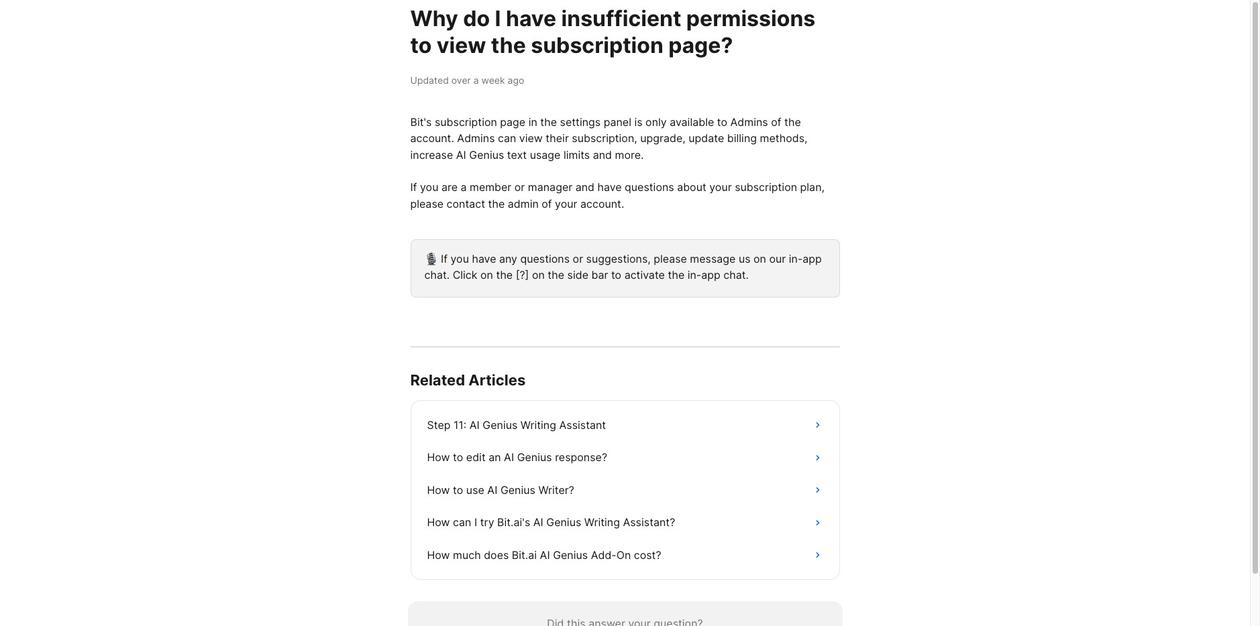 Task type: locate. For each thing, give the bounding box(es) containing it.
to down why
[[410, 32, 432, 58]]

to right bar
[[611, 269, 621, 282]]

0 horizontal spatial questions
[[520, 252, 570, 266]]

your
[[709, 181, 732, 194], [555, 197, 577, 211]]

the inside why do i have insufficient permissions to view the subscription page?
[[491, 32, 526, 58]]

please down "are"
[[410, 197, 444, 211]]

if right 🎙
[[441, 252, 448, 266]]

0 vertical spatial view
[[437, 32, 486, 58]]

genius left text
[[469, 148, 504, 161]]

if
[[410, 181, 417, 194], [441, 252, 448, 266]]

0 vertical spatial have
[[506, 5, 556, 32]]

1 vertical spatial and
[[575, 181, 594, 194]]

on
[[754, 252, 766, 266], [480, 269, 493, 282], [532, 269, 545, 282]]

app down message on the top right
[[701, 269, 720, 282]]

have down more.
[[597, 181, 622, 194]]

1 horizontal spatial i
[[495, 5, 501, 32]]

or up the admin
[[515, 181, 525, 194]]

subscription down insufficient
[[531, 32, 664, 58]]

0 horizontal spatial of
[[542, 197, 552, 211]]

have
[[506, 5, 556, 32], [597, 181, 622, 194], [472, 252, 496, 266]]

1 horizontal spatial or
[[573, 252, 583, 266]]

have for the
[[506, 5, 556, 32]]

the right in
[[540, 115, 557, 129]]

1 vertical spatial app
[[701, 269, 720, 282]]

billing
[[727, 132, 757, 145]]

view
[[437, 32, 486, 58], [519, 132, 543, 145]]

1 vertical spatial view
[[519, 132, 543, 145]]

1 vertical spatial account.
[[580, 197, 624, 211]]

0 vertical spatial subscription
[[531, 32, 664, 58]]

1 horizontal spatial writing
[[584, 516, 620, 530]]

0 vertical spatial app
[[803, 252, 822, 266]]

to inside 'link'
[[453, 484, 463, 497]]

1 horizontal spatial account.
[[580, 197, 624, 211]]

to left use
[[453, 484, 463, 497]]

1 vertical spatial a
[[461, 181, 467, 194]]

the down the any
[[496, 269, 513, 282]]

2 vertical spatial have
[[472, 252, 496, 266]]

bit's
[[410, 115, 432, 129]]

writing
[[521, 419, 556, 432], [584, 516, 620, 530]]

on right us on the top of page
[[754, 252, 766, 266]]

response?
[[555, 451, 607, 465]]

to up the update
[[717, 115, 727, 129]]

to
[[410, 32, 432, 58], [717, 115, 727, 129], [611, 269, 621, 282], [453, 451, 463, 465], [453, 484, 463, 497]]

and inside if you are a member or manager and have questions about your subscription plan, please contact the admin of your account.
[[575, 181, 594, 194]]

0 vertical spatial a
[[473, 74, 479, 86]]

0 horizontal spatial or
[[515, 181, 525, 194]]

app
[[803, 252, 822, 266], [701, 269, 720, 282]]

your right about
[[709, 181, 732, 194]]

page?
[[668, 32, 733, 58]]

ai right use
[[487, 484, 497, 497]]

0 vertical spatial questions
[[625, 181, 674, 194]]

subscription left plan,
[[735, 181, 797, 194]]

0 horizontal spatial if
[[410, 181, 417, 194]]

account. up increase
[[410, 132, 454, 145]]

i inside why do i have insufficient permissions to view the subscription page?
[[495, 5, 501, 32]]

settings
[[560, 115, 601, 129]]

in-
[[789, 252, 803, 266], [688, 269, 701, 282]]

if inside if you are a member or manager and have questions about your subscription plan, please contact the admin of your account.
[[410, 181, 417, 194]]

2 how from the top
[[427, 484, 450, 497]]

questions inside if you are a member or manager and have questions about your subscription plan, please contact the admin of your account.
[[625, 181, 674, 194]]

how to edit an ai genius response? link
[[419, 442, 831, 474]]

i for can
[[474, 516, 477, 530]]

1 how from the top
[[427, 451, 450, 465]]

to left edit
[[453, 451, 463, 465]]

1 vertical spatial of
[[542, 197, 552, 211]]

account.
[[410, 132, 454, 145], [580, 197, 624, 211]]

why
[[410, 5, 458, 32]]

in- down message on the top right
[[688, 269, 701, 282]]

genius inside 'link'
[[500, 484, 535, 497]]

0 horizontal spatial you
[[420, 181, 438, 194]]

1 horizontal spatial view
[[519, 132, 543, 145]]

subscription
[[531, 32, 664, 58], [435, 115, 497, 129], [735, 181, 797, 194]]

1 vertical spatial writing
[[584, 516, 620, 530]]

suggestions,
[[586, 252, 651, 266]]

how left use
[[427, 484, 450, 497]]

0 vertical spatial can
[[498, 132, 516, 145]]

1 horizontal spatial please
[[654, 252, 687, 266]]

any
[[499, 252, 517, 266]]

2 chat. from the left
[[723, 269, 749, 282]]

the up methods,
[[784, 115, 801, 129]]

writing up how to edit an ai genius response?
[[521, 419, 556, 432]]

step
[[427, 419, 451, 432]]

1 vertical spatial i
[[474, 516, 477, 530]]

0 horizontal spatial chat.
[[424, 269, 450, 282]]

ai
[[456, 148, 466, 161], [470, 419, 480, 432], [504, 451, 514, 465], [487, 484, 497, 497], [533, 516, 543, 530], [540, 549, 550, 562]]

have inside why do i have insufficient permissions to view the subscription page?
[[506, 5, 556, 32]]

1 horizontal spatial chat.
[[723, 269, 749, 282]]

0 vertical spatial if
[[410, 181, 417, 194]]

1 vertical spatial have
[[597, 181, 622, 194]]

subscription inside why do i have insufficient permissions to view the subscription page?
[[531, 32, 664, 58]]

admins up member
[[457, 132, 495, 145]]

how to edit an ai genius response?
[[427, 451, 607, 465]]

how inside 'link'
[[427, 484, 450, 497]]

2 horizontal spatial subscription
[[735, 181, 797, 194]]

on
[[616, 549, 631, 562]]

1 horizontal spatial have
[[506, 5, 556, 32]]

page
[[500, 115, 526, 129]]

1 horizontal spatial app
[[803, 252, 822, 266]]

0 horizontal spatial i
[[474, 516, 477, 530]]

bar
[[591, 269, 608, 282]]

or inside 🎙 if you have any questions or suggestions, please message us on our in-app chat. click on the [?] on the side bar to activate the in-app chat.
[[573, 252, 583, 266]]

account. down limits
[[580, 197, 624, 211]]

click
[[453, 269, 477, 282]]

usage
[[530, 148, 561, 161]]

chat. down us on the top of page
[[723, 269, 749, 282]]

the up ago
[[491, 32, 526, 58]]

1 vertical spatial admins
[[457, 132, 495, 145]]

1 horizontal spatial a
[[473, 74, 479, 86]]

1 horizontal spatial can
[[498, 132, 516, 145]]

chat.
[[424, 269, 450, 282], [723, 269, 749, 282]]

view down do
[[437, 32, 486, 58]]

0 vertical spatial account.
[[410, 132, 454, 145]]

1 horizontal spatial you
[[451, 252, 469, 266]]

writing inside how can i try bit.ai's ai genius writing assistant? link
[[584, 516, 620, 530]]

have inside if you are a member or manager and have questions about your subscription plan, please contact the admin of your account.
[[597, 181, 622, 194]]

0 horizontal spatial subscription
[[435, 115, 497, 129]]

in
[[529, 115, 537, 129]]

to inside why do i have insufficient permissions to view the subscription page?
[[410, 32, 432, 58]]

how for how to use ai genius writer?
[[427, 484, 450, 497]]

0 vertical spatial writing
[[521, 419, 556, 432]]

questions down more.
[[625, 181, 674, 194]]

how to use ai genius writer? link
[[419, 474, 831, 507]]

you
[[420, 181, 438, 194], [451, 252, 469, 266]]

a right "are"
[[461, 181, 467, 194]]

more.
[[615, 148, 644, 161]]

and down subscription,
[[593, 148, 612, 161]]

1 vertical spatial if
[[441, 252, 448, 266]]

your down manager
[[555, 197, 577, 211]]

updated
[[410, 74, 449, 86]]

can
[[498, 132, 516, 145], [453, 516, 471, 530]]

the down member
[[488, 197, 505, 211]]

how
[[427, 451, 450, 465], [427, 484, 450, 497], [427, 516, 450, 530], [427, 549, 450, 562]]

1 vertical spatial subscription
[[435, 115, 497, 129]]

ai right an
[[504, 451, 514, 465]]

0 horizontal spatial app
[[701, 269, 720, 282]]

1 vertical spatial your
[[555, 197, 577, 211]]

of down manager
[[542, 197, 552, 211]]

0 vertical spatial in-
[[789, 252, 803, 266]]

how left much in the left bottom of the page
[[427, 549, 450, 562]]

of up methods,
[[771, 115, 781, 129]]

2 vertical spatial subscription
[[735, 181, 797, 194]]

4 how from the top
[[427, 549, 450, 562]]

0 vertical spatial or
[[515, 181, 525, 194]]

1 horizontal spatial questions
[[625, 181, 674, 194]]

of inside bit's subscription page in the settings panel is only available to admins of the account. admins can view their subscription, upgrade, update billing methods, increase ai genius text usage limits and more.
[[771, 115, 781, 129]]

writer?
[[538, 484, 574, 497]]

1 horizontal spatial in-
[[789, 252, 803, 266]]

0 horizontal spatial can
[[453, 516, 471, 530]]

view down in
[[519, 132, 543, 145]]

insufficient
[[561, 5, 681, 32]]

you up click at top left
[[451, 252, 469, 266]]

questions up [?]
[[520, 252, 570, 266]]

have right do
[[506, 5, 556, 32]]

0 horizontal spatial writing
[[521, 419, 556, 432]]

i
[[495, 5, 501, 32], [474, 516, 477, 530]]

genius down how to edit an ai genius response?
[[500, 484, 535, 497]]

please
[[410, 197, 444, 211], [654, 252, 687, 266]]

questions
[[625, 181, 674, 194], [520, 252, 570, 266]]

1 vertical spatial can
[[453, 516, 471, 530]]

0 horizontal spatial account.
[[410, 132, 454, 145]]

you left "are"
[[420, 181, 438, 194]]

have left the any
[[472, 252, 496, 266]]

their
[[546, 132, 569, 145]]

1 vertical spatial questions
[[520, 252, 570, 266]]

0 horizontal spatial in-
[[688, 269, 701, 282]]

subscription down updated over a week ago at the top
[[435, 115, 497, 129]]

0 vertical spatial of
[[771, 115, 781, 129]]

add-
[[591, 549, 616, 562]]

1 vertical spatial or
[[573, 252, 583, 266]]

1 horizontal spatial of
[[771, 115, 781, 129]]

a
[[473, 74, 479, 86], [461, 181, 467, 194]]

admins up the billing
[[730, 115, 768, 129]]

0 horizontal spatial please
[[410, 197, 444, 211]]

0 vertical spatial and
[[593, 148, 612, 161]]

1 vertical spatial please
[[654, 252, 687, 266]]

0 horizontal spatial have
[[472, 252, 496, 266]]

2 horizontal spatial have
[[597, 181, 622, 194]]

if left "are"
[[410, 181, 417, 194]]

or up 'side' at the top of page
[[573, 252, 583, 266]]

how left try at the left
[[427, 516, 450, 530]]

app right our
[[803, 252, 822, 266]]

assistant
[[559, 419, 606, 432]]

0 vertical spatial please
[[410, 197, 444, 211]]

0 vertical spatial your
[[709, 181, 732, 194]]

1 horizontal spatial subscription
[[531, 32, 664, 58]]

i left try at the left
[[474, 516, 477, 530]]

can left try at the left
[[453, 516, 471, 530]]

on right [?]
[[532, 269, 545, 282]]

a right the over
[[473, 74, 479, 86]]

how for how much does bit.ai ai genius add-on cost?
[[427, 549, 450, 562]]

please up activate
[[654, 252, 687, 266]]

how down step
[[427, 451, 450, 465]]

please inside 🎙 if you have any questions or suggestions, please message us on our in-app chat. click on the [?] on the side bar to activate the in-app chat.
[[654, 252, 687, 266]]

3 how from the top
[[427, 516, 450, 530]]

0 vertical spatial i
[[495, 5, 501, 32]]

have inside 🎙 if you have any questions or suggestions, please message us on our in-app chat. click on the [?] on the side bar to activate the in-app chat.
[[472, 252, 496, 266]]

please inside if you are a member or manager and have questions about your subscription plan, please contact the admin of your account.
[[410, 197, 444, 211]]

0 horizontal spatial a
[[461, 181, 467, 194]]

0 vertical spatial admins
[[730, 115, 768, 129]]

1 vertical spatial in-
[[688, 269, 701, 282]]

week
[[481, 74, 505, 86]]

genius
[[469, 148, 504, 161], [483, 419, 518, 432], [517, 451, 552, 465], [500, 484, 535, 497], [546, 516, 581, 530], [553, 549, 588, 562]]

i right do
[[495, 5, 501, 32]]

can down page
[[498, 132, 516, 145]]

chat. down 🎙
[[424, 269, 450, 282]]

in- right our
[[789, 252, 803, 266]]

or
[[515, 181, 525, 194], [573, 252, 583, 266]]

and down limits
[[575, 181, 594, 194]]

ai right bit.ai's
[[533, 516, 543, 530]]

0 vertical spatial you
[[420, 181, 438, 194]]

0 horizontal spatial view
[[437, 32, 486, 58]]

admin
[[508, 197, 539, 211]]

on right click at top left
[[480, 269, 493, 282]]

admins
[[730, 115, 768, 129], [457, 132, 495, 145]]

of
[[771, 115, 781, 129], [542, 197, 552, 211]]

contact
[[447, 197, 485, 211]]

plan,
[[800, 181, 825, 194]]

writing up add-
[[584, 516, 620, 530]]

1 horizontal spatial if
[[441, 252, 448, 266]]

1 vertical spatial you
[[451, 252, 469, 266]]

the inside if you are a member or manager and have questions about your subscription plan, please contact the admin of your account.
[[488, 197, 505, 211]]

ai right increase
[[456, 148, 466, 161]]

activate
[[624, 269, 665, 282]]

the
[[491, 32, 526, 58], [540, 115, 557, 129], [784, 115, 801, 129], [488, 197, 505, 211], [496, 269, 513, 282], [548, 269, 564, 282], [668, 269, 685, 282]]

assistant?
[[623, 516, 675, 530]]

have for please
[[472, 252, 496, 266]]

step 11: ai genius writing assistant
[[427, 419, 606, 432]]

to inside bit's subscription page in the settings panel is only available to admins of the account. admins can view their subscription, upgrade, update billing methods, increase ai genius text usage limits and more.
[[717, 115, 727, 129]]

0 horizontal spatial admins
[[457, 132, 495, 145]]

or inside if you are a member or manager and have questions about your subscription plan, please contact the admin of your account.
[[515, 181, 525, 194]]

genius down step 11: ai genius writing assistant
[[517, 451, 552, 465]]

about
[[677, 181, 706, 194]]

is
[[634, 115, 643, 129]]



Task type: vqa. For each thing, say whether or not it's contained in the screenshot.
(click on the bottom left of page
no



Task type: describe. For each thing, give the bounding box(es) containing it.
increase
[[410, 148, 453, 161]]

manager
[[528, 181, 572, 194]]

you inside if you are a member or manager and have questions about your subscription plan, please contact the admin of your account.
[[420, 181, 438, 194]]

edit
[[466, 451, 486, 465]]

cost?
[[634, 549, 661, 562]]

1 horizontal spatial on
[[532, 269, 545, 282]]

1 chat. from the left
[[424, 269, 450, 282]]

why do i have insufficient permissions to view the subscription page?
[[410, 5, 815, 58]]

of inside if you are a member or manager and have questions about your subscription plan, please contact the admin of your account.
[[542, 197, 552, 211]]

genius left add-
[[553, 549, 588, 562]]

do
[[463, 5, 490, 32]]

ai right 11:
[[470, 419, 480, 432]]

does
[[484, 549, 509, 562]]

step 11: ai genius writing assistant link
[[419, 409, 831, 442]]

how can i try bit.ai's ai genius writing assistant?
[[427, 516, 675, 530]]

ai right bit.ai
[[540, 549, 550, 562]]

ago
[[508, 74, 524, 86]]

🎙
[[424, 252, 438, 266]]

0 horizontal spatial on
[[480, 269, 493, 282]]

[?]
[[516, 269, 529, 282]]

ai inside 'link'
[[487, 484, 497, 497]]

if you are a member or manager and have questions about your subscription plan, please contact the admin of your account.
[[410, 181, 828, 211]]

questions inside 🎙 if you have any questions or suggestions, please message us on our in-app chat. click on the [?] on the side bar to activate the in-app chat.
[[520, 252, 570, 266]]

the left 'side' at the top of page
[[548, 269, 564, 282]]

subscription inside if you are a member or manager and have questions about your subscription plan, please contact the admin of your account.
[[735, 181, 797, 194]]

genius down writer?
[[546, 516, 581, 530]]

subscription inside bit's subscription page in the settings panel is only available to admins of the account. admins can view their subscription, upgrade, update billing methods, increase ai genius text usage limits and more.
[[435, 115, 497, 129]]

genius up an
[[483, 419, 518, 432]]

to inside 🎙 if you have any questions or suggestions, please message us on our in-app chat. click on the [?] on the side bar to activate the in-app chat.
[[611, 269, 621, 282]]

the right activate
[[668, 269, 685, 282]]

if inside 🎙 if you have any questions or suggestions, please message us on our in-app chat. click on the [?] on the side bar to activate the in-app chat.
[[441, 252, 448, 266]]

over
[[451, 74, 471, 86]]

2 horizontal spatial on
[[754, 252, 766, 266]]

updated over a week ago
[[410, 74, 524, 86]]

text
[[507, 148, 527, 161]]

our
[[769, 252, 786, 266]]

1 horizontal spatial your
[[709, 181, 732, 194]]

member
[[470, 181, 512, 194]]

1 horizontal spatial admins
[[730, 115, 768, 129]]

11:
[[454, 419, 467, 432]]

us
[[739, 252, 751, 266]]

0 horizontal spatial your
[[555, 197, 577, 211]]

account. inside if you are a member or manager and have questions about your subscription plan, please contact the admin of your account.
[[580, 197, 624, 211]]

how to use ai genius writer?
[[427, 484, 574, 497]]

permissions
[[686, 5, 815, 32]]

articles
[[469, 372, 526, 389]]

upgrade,
[[640, 132, 686, 145]]

🎙 if you have any questions or suggestions, please message us on our in-app chat. click on the [?] on the side bar to activate the in-app chat.
[[424, 252, 825, 282]]

how can i try bit.ai's ai genius writing assistant? link
[[419, 507, 831, 539]]

how for how can i try bit.ai's ai genius writing assistant?
[[427, 516, 450, 530]]

how much does bit.ai ai genius add-on cost?
[[427, 549, 661, 562]]

how much does bit.ai ai genius add-on cost? link
[[419, 539, 831, 572]]

bit.ai
[[512, 549, 537, 562]]

limits
[[564, 148, 590, 161]]

bit's subscription page in the settings panel is only available to admins of the account. admins can view their subscription, upgrade, update billing methods, increase ai genius text usage limits and more.
[[410, 115, 811, 161]]

and inside bit's subscription page in the settings panel is only available to admins of the account. admins can view their subscription, upgrade, update billing methods, increase ai genius text usage limits and more.
[[593, 148, 612, 161]]

are
[[441, 181, 458, 194]]

genius inside bit's subscription page in the settings panel is only available to admins of the account. admins can view their subscription, upgrade, update billing methods, increase ai genius text usage limits and more.
[[469, 148, 504, 161]]

writing inside step 11: ai genius writing assistant link
[[521, 419, 556, 432]]

i for do
[[495, 5, 501, 32]]

message
[[690, 252, 736, 266]]

an
[[489, 451, 501, 465]]

panel
[[604, 115, 631, 129]]

ai inside bit's subscription page in the settings panel is only available to admins of the account. admins can view their subscription, upgrade, update billing methods, increase ai genius text usage limits and more.
[[456, 148, 466, 161]]

side
[[567, 269, 588, 282]]

how for how to edit an ai genius response?
[[427, 451, 450, 465]]

update
[[689, 132, 724, 145]]

you inside 🎙 if you have any questions or suggestions, please message us on our in-app chat. click on the [?] on the side bar to activate the in-app chat.
[[451, 252, 469, 266]]

much
[[453, 549, 481, 562]]

related articles
[[410, 372, 526, 389]]

related
[[410, 372, 465, 389]]

account. inside bit's subscription page in the settings panel is only available to admins of the account. admins can view their subscription, upgrade, update billing methods, increase ai genius text usage limits and more.
[[410, 132, 454, 145]]

only
[[646, 115, 667, 129]]

subscription,
[[572, 132, 637, 145]]

use
[[466, 484, 484, 497]]

bit.ai's
[[497, 516, 530, 530]]

view inside bit's subscription page in the settings panel is only available to admins of the account. admins can view their subscription, upgrade, update billing methods, increase ai genius text usage limits and more.
[[519, 132, 543, 145]]

a inside if you are a member or manager and have questions about your subscription plan, please contact the admin of your account.
[[461, 181, 467, 194]]

try
[[480, 516, 494, 530]]

available
[[670, 115, 714, 129]]

methods,
[[760, 132, 808, 145]]

can inside bit's subscription page in the settings panel is only available to admins of the account. admins can view their subscription, upgrade, update billing methods, increase ai genius text usage limits and more.
[[498, 132, 516, 145]]

view inside why do i have insufficient permissions to view the subscription page?
[[437, 32, 486, 58]]



